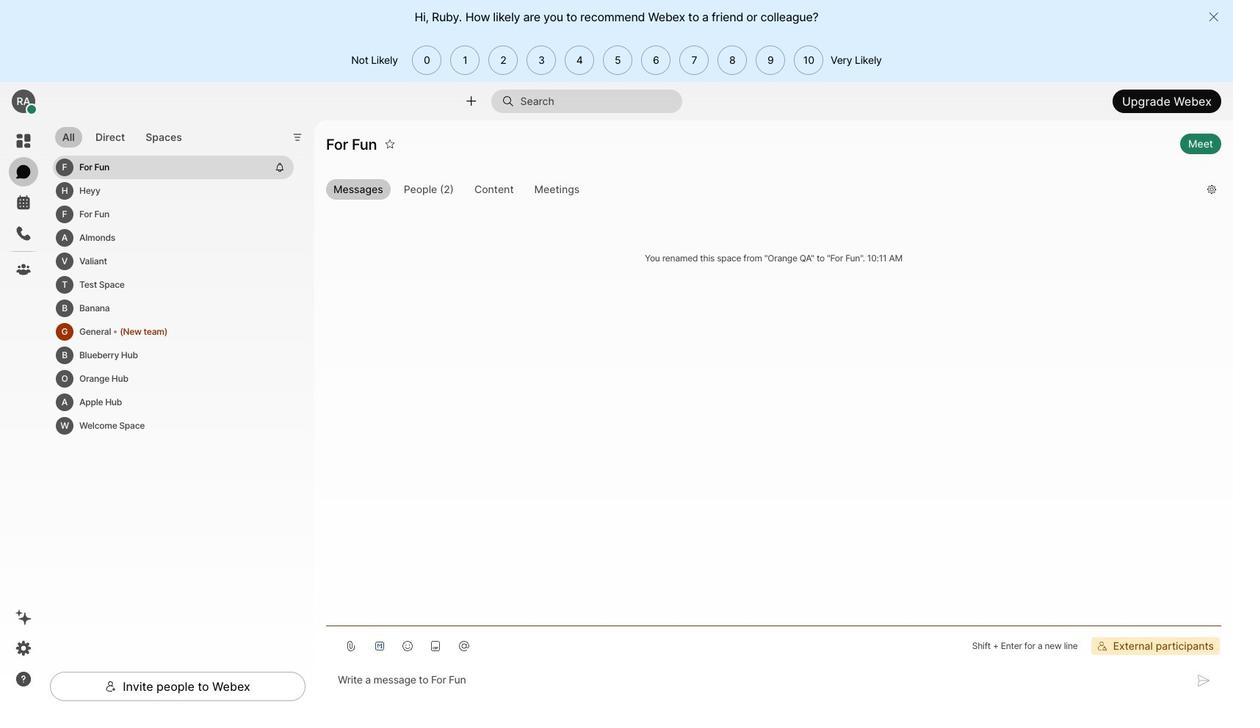 Task type: locate. For each thing, give the bounding box(es) containing it.
blueberry hub list item
[[53, 344, 294, 367]]

markdown image
[[374, 640, 385, 652]]

1 horizontal spatial wrapper image
[[503, 95, 520, 107]]

heyy list item
[[53, 179, 294, 203]]

group
[[326, 179, 1195, 203]]

calls image
[[15, 225, 32, 242]]

view space settings image
[[1206, 177, 1217, 201]]

navigation
[[0, 120, 47, 707]]

for fun, you will be notified of all new messages in this space list item
[[53, 156, 294, 179]]

wrapper image
[[27, 104, 37, 115]]

settings image
[[15, 640, 32, 657]]

almonds list item
[[53, 226, 294, 250]]

welcome space list item
[[53, 414, 294, 438]]

mention image
[[458, 640, 470, 652]]

0 vertical spatial wrapper image
[[503, 95, 520, 107]]

connect people image
[[465, 94, 479, 108]]

emoji image
[[402, 640, 414, 652]]

file attachment image
[[345, 640, 357, 652]]

meetings image
[[15, 194, 32, 212]]

wrapper image
[[503, 95, 520, 107], [105, 681, 117, 693]]

0 horizontal spatial wrapper image
[[105, 681, 117, 693]]

you will be notified of all new messages in this space image
[[275, 162, 285, 173]]

messaging, has no new notifications image
[[15, 163, 32, 181]]

1 vertical spatial wrapper image
[[105, 681, 117, 693]]

tab list
[[51, 118, 193, 152]]

you will be notified of all new messages in this space image
[[275, 162, 285, 173]]

help image
[[15, 671, 32, 688]]



Task type: vqa. For each thing, say whether or not it's contained in the screenshot.
General List Item
yes



Task type: describe. For each thing, give the bounding box(es) containing it.
message composer toolbar element
[[326, 626, 1221, 660]]

gifs image
[[430, 640, 442, 652]]

orange hub list item
[[53, 367, 294, 391]]

webex tab list
[[9, 126, 38, 284]]

valiant list item
[[53, 250, 294, 273]]

for fun list item
[[53, 203, 294, 226]]

test space list item
[[53, 273, 294, 297]]

what's new image
[[15, 609, 32, 626]]

banana list item
[[53, 297, 294, 320]]

apple hub list item
[[53, 391, 294, 414]]

teams, has no new notifications image
[[15, 261, 32, 278]]

how likely are you to recommend webex to a friend or colleague? score webex from 0 to 10, 0 is not likely and 10 is very likely. toolbar
[[408, 45, 824, 75]]

filter by image
[[292, 131, 304, 143]]

close rating section image
[[1208, 11, 1219, 23]]

dashboard image
[[15, 132, 32, 150]]

general list item
[[53, 320, 294, 344]]

add to favorites image
[[385, 132, 395, 156]]

(new team) element
[[120, 324, 168, 340]]



